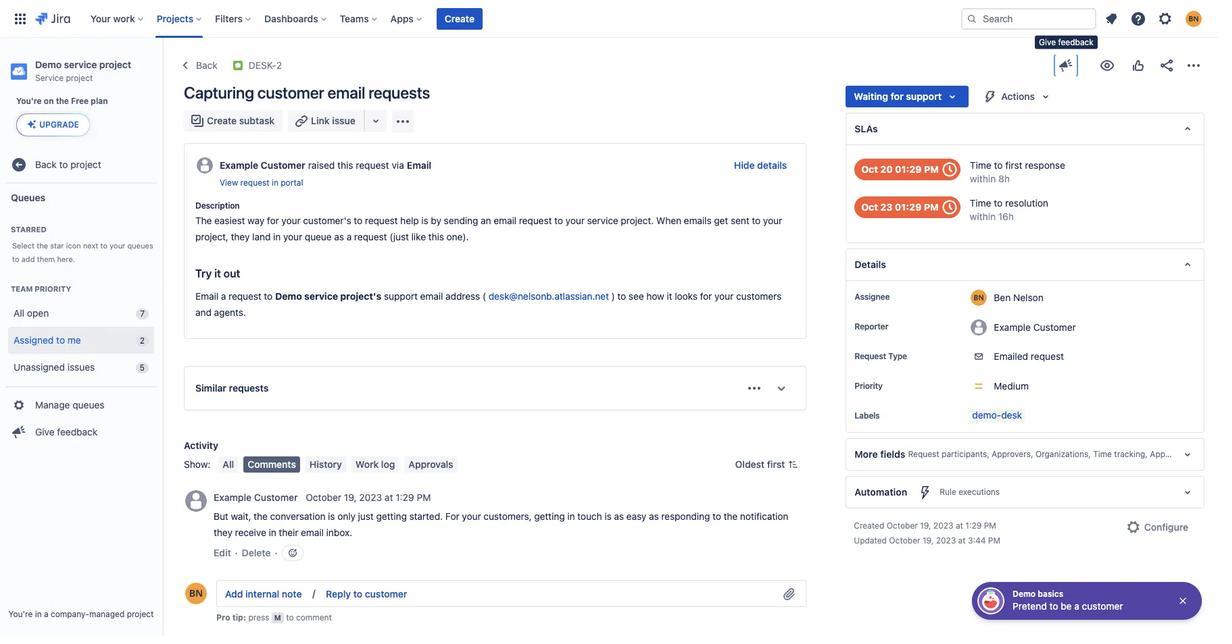 Task type: locate. For each thing, give the bounding box(es) containing it.
close image
[[1177, 596, 1188, 607]]

add reaction image
[[287, 548, 298, 559]]

0 vertical spatial customer
[[257, 83, 324, 102]]

they inside but wait, the conversation is only just getting started. for your customers, getting in touch is as easy as responding to the notification they receive in their email inbox.
[[214, 527, 232, 539]]

comments button
[[243, 457, 300, 473]]

is right touch
[[604, 511, 611, 522]]

example customer up emailed request
[[994, 321, 1076, 333]]

an
[[481, 215, 491, 226]]

create for create
[[445, 13, 474, 24]]

0 vertical spatial customer
[[261, 160, 305, 171]]

as left the easy
[[614, 511, 624, 522]]

create inside primary 'element'
[[445, 13, 474, 24]]

getting right just
[[376, 511, 407, 522]]

project,
[[195, 231, 228, 243]]

basics
[[1038, 589, 1063, 600]]

1 horizontal spatial requests
[[368, 83, 430, 102]]

email down conversation
[[301, 527, 324, 539]]

give down manage
[[35, 426, 54, 438]]

2 vertical spatial demo
[[1013, 589, 1036, 600]]

service left project.
[[587, 215, 618, 226]]

feedback down manage queues button
[[57, 426, 98, 438]]

1 horizontal spatial is
[[421, 215, 428, 226]]

teams button
[[336, 8, 382, 29]]

all for all open
[[14, 307, 24, 319]]

first up 8h on the top right of the page
[[1005, 160, 1022, 171]]

is inside the easiest way for your customer's to request help is by sending an email request to your service project. when emails get sent to your project, they land in your queue as a request (just like this one).
[[421, 215, 428, 226]]

all open
[[14, 307, 49, 319]]

in left the their
[[269, 527, 276, 539]]

as right the easy
[[649, 511, 659, 522]]

sidebar navigation image
[[147, 54, 177, 81]]

0 vertical spatial demo
[[35, 59, 62, 70]]

it inside ) to see how it looks for your customers and agents.
[[667, 291, 672, 302]]

Search field
[[961, 8, 1096, 29]]

give down search field
[[1039, 37, 1056, 47]]

it right how
[[667, 291, 672, 302]]

subtask
[[239, 115, 275, 126]]

priority
[[35, 285, 71, 293], [855, 381, 883, 391]]

0 horizontal spatial support
[[384, 291, 418, 302]]

1 vertical spatial it
[[667, 291, 672, 302]]

you're for you're on the free plan
[[16, 96, 42, 106]]

give feedback inside tooltip
[[1039, 37, 1094, 47]]

create button
[[437, 8, 483, 29]]

activity
[[184, 440, 218, 451]]

0 vertical spatial all
[[14, 307, 24, 319]]

add app image
[[395, 113, 411, 129]]

support inside dropdown button
[[906, 91, 942, 102]]

2 vertical spatial service
[[304, 291, 338, 302]]

ben nelson
[[994, 292, 1044, 303]]

request inside more fields request participants, approvers, organizations, time tracking, approver groups,
[[908, 450, 939, 460]]

01:29 right 20
[[895, 164, 922, 175]]

vote options: no one has voted for this issue yet. image
[[1130, 57, 1146, 74]]

sending
[[444, 215, 478, 226]]

customer down copy link to issue image
[[257, 83, 324, 102]]

at down rule executions on the right
[[956, 521, 963, 531]]

feedback up "give feedback" icon
[[1058, 37, 1094, 47]]

01:29 right 23
[[895, 201, 922, 213]]

more fields request participants, approvers, organizations, time tracking, approver groups, 
[[855, 449, 1218, 460]]

this right raised at the top left of the page
[[337, 160, 353, 171]]

agents.
[[214, 307, 246, 318]]

request right fields
[[908, 450, 939, 460]]

all inside button
[[223, 459, 234, 470]]

1 vertical spatial feedback
[[57, 426, 98, 438]]

1:29
[[396, 492, 414, 504], [965, 521, 982, 531]]

0 horizontal spatial it
[[214, 268, 221, 280]]

customer up conversation
[[254, 492, 298, 504]]

0 horizontal spatial requests
[[229, 383, 269, 394]]

upgrade
[[39, 120, 79, 130]]

watch options: you are not watching this issue, 0 people watching image
[[1099, 57, 1115, 74]]

2 vertical spatial customer
[[254, 492, 298, 504]]

1 horizontal spatial queues
[[127, 241, 153, 250]]

1 vertical spatial requests
[[229, 383, 269, 394]]

1 horizontal spatial all
[[223, 459, 234, 470]]

you're left company-
[[8, 610, 33, 620]]

priority pin to top. only you can see pinned fields. image
[[885, 381, 896, 392]]

0 vertical spatial example
[[220, 160, 258, 171]]

add
[[21, 255, 35, 264]]

select the star icon next to your queues to add them here.
[[12, 241, 153, 264]]

within left 8h on the top right of the page
[[970, 173, 996, 185]]

2023
[[359, 492, 382, 504], [933, 521, 953, 531], [936, 536, 956, 546]]

1 vertical spatial 1:29
[[965, 521, 982, 531]]

time
[[970, 160, 991, 171], [970, 197, 991, 209], [1093, 450, 1112, 460]]

menu bar
[[216, 457, 460, 473]]

1 horizontal spatial customer
[[365, 589, 407, 600]]

settings image
[[1157, 10, 1173, 27]]

1 horizontal spatial it
[[667, 291, 672, 302]]

1 horizontal spatial this
[[428, 231, 444, 243]]

a left company-
[[44, 610, 48, 620]]

customer right reply
[[365, 589, 407, 600]]

project down upgrade on the top of page
[[70, 159, 101, 170]]

1 horizontal spatial 2
[[276, 59, 282, 71]]

1 within from the top
[[970, 173, 996, 185]]

example
[[220, 160, 258, 171], [994, 321, 1031, 333], [214, 492, 252, 504]]

1 horizontal spatial getting
[[534, 511, 565, 522]]

within inside time to first response within 8h
[[970, 173, 996, 185]]

customer inside 'button'
[[365, 589, 407, 600]]

pm
[[924, 164, 939, 175], [924, 201, 939, 213], [417, 492, 431, 504], [984, 521, 996, 531], [988, 536, 1000, 546]]

within left the 16h
[[970, 211, 996, 222]]

they inside the easiest way for your customer's to request help is by sending an email request to your service project. when emails get sent to your project, they land in your queue as a request (just like this one).
[[231, 231, 250, 243]]

1:29 up started.
[[396, 492, 414, 504]]

similar
[[195, 383, 226, 394]]

2 clockicon image from the top
[[939, 197, 960, 218]]

2 up "5"
[[140, 336, 145, 346]]

first
[[1005, 160, 1022, 171], [767, 459, 785, 470]]

delete
[[242, 547, 271, 559]]

customer up emailed request
[[1033, 321, 1076, 333]]

1 horizontal spatial service
[[304, 291, 338, 302]]

demo inside demo basics pretend to be a customer
[[1013, 589, 1036, 600]]

easiest
[[214, 215, 245, 226]]

easy
[[626, 511, 646, 522]]

project up free
[[66, 73, 93, 83]]

0 vertical spatial 2
[[276, 59, 282, 71]]

primary element
[[8, 0, 961, 38]]

example up view
[[220, 160, 258, 171]]

add internal note button
[[217, 584, 310, 606]]

them
[[37, 255, 55, 264]]

email up and
[[195, 291, 218, 302]]

0 horizontal spatial this
[[337, 160, 353, 171]]

resolution
[[1005, 197, 1048, 209]]

issue
[[332, 115, 355, 126]]

0 horizontal spatial service
[[64, 59, 97, 70]]

2 vertical spatial for
[[700, 291, 712, 302]]

0 horizontal spatial feedback
[[57, 426, 98, 438]]

manage
[[35, 399, 70, 411]]

back inside 'back' link
[[196, 59, 217, 71]]

delete button
[[242, 547, 271, 560]]

1 vertical spatial clockicon image
[[939, 197, 960, 218]]

getting
[[376, 511, 407, 522], [534, 511, 565, 522]]

copy link to comment image
[[433, 492, 444, 503]]

here.
[[57, 255, 75, 264]]

for right waiting
[[891, 91, 904, 102]]

0 horizontal spatial demo
[[35, 59, 62, 70]]

request left 'type'
[[855, 352, 886, 362]]

as down customer's
[[334, 231, 344, 243]]

2 within from the top
[[970, 211, 996, 222]]

back up queues
[[35, 159, 57, 170]]

notification
[[740, 511, 788, 522]]

1 vertical spatial give
[[35, 426, 54, 438]]

1 vertical spatial they
[[214, 527, 232, 539]]

2 horizontal spatial customer
[[1082, 601, 1123, 612]]

back
[[196, 59, 217, 71], [35, 159, 57, 170]]

unassigned
[[14, 361, 65, 373]]

at left 3:44
[[958, 536, 966, 546]]

0 horizontal spatial first
[[767, 459, 785, 470]]

2 horizontal spatial demo
[[1013, 589, 1036, 600]]

0 horizontal spatial as
[[334, 231, 344, 243]]

a
[[347, 231, 352, 243], [221, 291, 226, 302], [1074, 601, 1079, 612], [44, 610, 48, 620]]

time inside time to resolution within 16h
[[970, 197, 991, 209]]

oct for oct 23 01:29 pm
[[861, 201, 878, 213]]

hide details button
[[726, 155, 795, 176]]

for inside ) to see how it looks for your customers and agents.
[[700, 291, 712, 302]]

clockicon image left within 16h button
[[939, 197, 960, 218]]

1 vertical spatial queues
[[73, 399, 104, 411]]

link
[[311, 115, 330, 126]]

2 vertical spatial customer
[[1082, 601, 1123, 612]]

0 horizontal spatial email
[[195, 291, 218, 302]]

in left portal
[[272, 178, 278, 188]]

email
[[327, 83, 365, 102], [494, 215, 516, 226], [420, 291, 443, 302], [301, 527, 324, 539]]

service inside demo service project service project
[[64, 59, 97, 70]]

banner
[[0, 0, 1218, 38]]

starred
[[11, 225, 46, 234]]

their
[[279, 527, 298, 539]]

1:29 up 3:44
[[965, 521, 982, 531]]

1 horizontal spatial feedback
[[1058, 37, 1094, 47]]

group
[[5, 387, 157, 450]]

reply to customer
[[326, 589, 407, 600]]

it right try
[[214, 268, 221, 280]]

demo inside demo service project service project
[[35, 59, 62, 70]]

2 oct from the top
[[861, 201, 878, 213]]

your inside but wait, the conversation is only just getting started. for your customers, getting in touch is as easy as responding to the notification they receive in their email inbox.
[[462, 511, 481, 522]]

1 vertical spatial service
[[587, 215, 618, 226]]

the left notification on the bottom of the page
[[724, 511, 738, 522]]

create down capturing
[[207, 115, 237, 126]]

time for time to first response within 8h
[[970, 160, 991, 171]]

newest first image
[[788, 460, 798, 470]]

1 oct from the top
[[861, 164, 878, 175]]

requests right similar
[[229, 383, 269, 394]]

a inside demo basics pretend to be a customer
[[1074, 601, 1079, 612]]

create for create subtask
[[207, 115, 237, 126]]

your left project.
[[565, 215, 585, 226]]

email right an on the left top of page
[[494, 215, 516, 226]]

they down easiest
[[231, 231, 250, 243]]

0 vertical spatial time
[[970, 160, 991, 171]]

1 horizontal spatial create
[[445, 13, 474, 24]]

2 horizontal spatial service
[[587, 215, 618, 226]]

this inside the easiest way for your customer's to request help is by sending an email request to your service project. when emails get sent to your project, they land in your queue as a request (just like this one).
[[428, 231, 444, 243]]

2 inside team priority group
[[140, 336, 145, 346]]

automation element
[[846, 477, 1205, 509]]

customer
[[257, 83, 324, 102], [365, 589, 407, 600], [1082, 601, 1123, 612]]

2 horizontal spatial for
[[891, 91, 904, 102]]

example up "wait,"
[[214, 492, 252, 504]]

01:29 for 20
[[895, 164, 922, 175]]

1 vertical spatial within
[[970, 211, 996, 222]]

october right updated
[[889, 536, 920, 546]]

1 horizontal spatial for
[[700, 291, 712, 302]]

queues up "give feedback" button
[[73, 399, 104, 411]]

they
[[231, 231, 250, 243], [214, 527, 232, 539]]

your right way
[[281, 215, 301, 226]]

0 vertical spatial create
[[445, 13, 474, 24]]

created
[[854, 521, 884, 531]]

2 vertical spatial 2023
[[936, 536, 956, 546]]

ben
[[994, 292, 1011, 303]]

time up within 8h button at the top right of the page
[[970, 160, 991, 171]]

all inside team priority group
[[14, 307, 24, 319]]

emailed request
[[994, 351, 1064, 362]]

apps
[[390, 13, 414, 24]]

a down customer's
[[347, 231, 352, 243]]

search image
[[967, 13, 977, 24]]

0 vertical spatial give
[[1039, 37, 1056, 47]]

0 vertical spatial support
[[906, 91, 942, 102]]

0 horizontal spatial example customer
[[214, 492, 298, 504]]

0 horizontal spatial queues
[[73, 399, 104, 411]]

0 vertical spatial back
[[196, 59, 217, 71]]

get
[[714, 215, 728, 226]]

queues inside select the star icon next to your queues to add them here.
[[127, 241, 153, 250]]

2023 down 'rule'
[[933, 521, 953, 531]]

0 vertical spatial 01:29
[[895, 164, 922, 175]]

request type
[[855, 352, 907, 362]]

log
[[381, 459, 395, 470]]

october right created
[[887, 521, 918, 531]]

1 horizontal spatial priority
[[855, 381, 883, 391]]

0 vertical spatial email
[[407, 160, 431, 171]]

request right view
[[240, 178, 269, 188]]

project.
[[621, 215, 654, 226]]

the up them
[[37, 241, 48, 250]]

to inside but wait, the conversation is only just getting started. for your customers, getting in touch is as easy as responding to the notification they receive in their email inbox.
[[712, 511, 721, 522]]

to inside 'button'
[[353, 589, 362, 600]]

team
[[11, 285, 33, 293]]

your left customers
[[714, 291, 734, 302]]

starred group
[[5, 211, 157, 270]]

1 vertical spatial 01:29
[[895, 201, 922, 213]]

1 vertical spatial october
[[887, 521, 918, 531]]

created october 19, 2023 at 1:29 pm updated october 19, 2023 at 3:44 pm
[[854, 521, 1000, 546]]

0 horizontal spatial for
[[267, 215, 279, 226]]

23
[[880, 201, 893, 213]]

20
[[880, 164, 893, 175]]

0 vertical spatial for
[[891, 91, 904, 102]]

clockicon image for oct 20 01:29 pm
[[939, 159, 960, 180]]

your right the next
[[110, 241, 125, 250]]

time inside time to first response within 8h
[[970, 160, 991, 171]]

request right "emailed"
[[1031, 351, 1064, 362]]

for right looks
[[700, 291, 712, 302]]

1 horizontal spatial give
[[1039, 37, 1056, 47]]

as inside the easiest way for your customer's to request help is by sending an email request to your service project. when emails get sent to your project, they land in your queue as a request (just like this one).
[[334, 231, 344, 243]]

slas element
[[846, 113, 1205, 145]]

this down by
[[428, 231, 444, 243]]

labels pin to top. only you can see pinned fields. image
[[882, 411, 893, 422]]

example customer up "wait,"
[[214, 492, 298, 504]]

you're left on
[[16, 96, 42, 106]]

1 vertical spatial oct
[[861, 201, 878, 213]]

customer inside demo basics pretend to be a customer
[[1082, 601, 1123, 612]]

sent
[[731, 215, 749, 226]]

demo basics pretend to be a customer
[[1013, 589, 1123, 612]]

how
[[646, 291, 664, 302]]

0 vertical spatial feedback
[[1058, 37, 1094, 47]]

is left only
[[328, 511, 335, 522]]

0 vertical spatial first
[[1005, 160, 1022, 171]]

1 horizontal spatial example customer
[[994, 321, 1076, 333]]

pm right 20
[[924, 164, 939, 175]]

assignee pin to top. only you can see pinned fields. image
[[892, 292, 903, 303]]

company-
[[51, 610, 89, 620]]

1 vertical spatial all
[[223, 459, 234, 470]]

0 horizontal spatial request
[[855, 352, 886, 362]]

all right show:
[[223, 459, 234, 470]]

to inside demo basics pretend to be a customer
[[1049, 601, 1058, 612]]

project right managed
[[127, 610, 154, 620]]

details
[[855, 259, 886, 270]]

support
[[906, 91, 942, 102], [384, 291, 418, 302]]

me
[[68, 334, 81, 346]]

0 vertical spatial they
[[231, 231, 250, 243]]

2 horizontal spatial is
[[604, 511, 611, 522]]

give feedback image
[[1058, 57, 1074, 74]]

0 vertical spatial 19,
[[344, 492, 357, 504]]

first inside time to first response within 8h
[[1005, 160, 1022, 171]]

started.
[[409, 511, 443, 522]]

example up "emailed"
[[994, 321, 1031, 333]]

priority up open
[[35, 285, 71, 293]]

getting left touch
[[534, 511, 565, 522]]

looks
[[675, 291, 697, 302]]

to inside ) to see how it looks for your customers and agents.
[[617, 291, 626, 302]]

banner containing your work
[[0, 0, 1218, 38]]

back inside back to project link
[[35, 159, 57, 170]]

service left project's
[[304, 291, 338, 302]]

0 vertical spatial clockicon image
[[939, 159, 960, 180]]

within 8h button
[[970, 172, 1010, 186]]

1 vertical spatial for
[[267, 215, 279, 226]]

0 horizontal spatial getting
[[376, 511, 407, 522]]

demo for demo basics
[[1013, 589, 1036, 600]]

for right way
[[267, 215, 279, 226]]

1 horizontal spatial give feedback
[[1039, 37, 1094, 47]]

response
[[1025, 160, 1065, 171]]

time left tracking,
[[1093, 450, 1112, 460]]

2023 up just
[[359, 492, 382, 504]]

clockicon image for oct 23 01:29 pm
[[939, 197, 960, 218]]

0 horizontal spatial back
[[35, 159, 57, 170]]

appswitcher icon image
[[12, 10, 28, 27]]

updated
[[854, 536, 887, 546]]

give feedback up "give feedback" icon
[[1039, 37, 1094, 47]]

give feedback button
[[5, 419, 157, 446]]

1 vertical spatial request
[[908, 450, 939, 460]]

give inside button
[[35, 426, 54, 438]]

jira image
[[35, 10, 70, 27], [35, 10, 70, 27]]

similar requests
[[195, 383, 269, 394]]

clockicon image
[[939, 159, 960, 180], [939, 197, 960, 218]]

clockicon image left within 8h button at the top right of the page
[[939, 159, 960, 180]]

0 horizontal spatial create
[[207, 115, 237, 126]]

time up within 16h button
[[970, 197, 991, 209]]

within
[[970, 173, 996, 185], [970, 211, 996, 222]]

1 getting from the left
[[376, 511, 407, 522]]

in left touch
[[567, 511, 575, 522]]

customer right 'be'
[[1082, 601, 1123, 612]]

0 horizontal spatial 2
[[140, 336, 145, 346]]

a up agents. at the left top of page
[[221, 291, 226, 302]]

1 vertical spatial customer
[[365, 589, 407, 600]]

to inside time to first response within 8h
[[994, 160, 1003, 171]]

details element
[[846, 249, 1205, 281]]

email inside but wait, the conversation is only just getting started. for your customers, getting in touch is as easy as responding to the notification they receive in their email inbox.
[[301, 527, 324, 539]]

email right via
[[407, 160, 431, 171]]

1 horizontal spatial support
[[906, 91, 942, 102]]

1 clockicon image from the top
[[939, 159, 960, 180]]

in right land
[[273, 231, 281, 243]]

example customer raised this request via email
[[220, 160, 431, 171]]

edit
[[214, 547, 231, 559]]

0 horizontal spatial all
[[14, 307, 24, 319]]

desk@nelsonb.atlassian.net link
[[489, 291, 609, 302]]

) to see how it looks for your customers and agents.
[[195, 291, 784, 318]]

/
[[310, 588, 318, 600]]

oct left 23
[[861, 201, 878, 213]]

service up free
[[64, 59, 97, 70]]

2 vertical spatial at
[[958, 536, 966, 546]]

0 horizontal spatial give feedback
[[35, 426, 98, 438]]

2 inside desk-2 link
[[276, 59, 282, 71]]

give feedback down manage queues
[[35, 426, 98, 438]]

requests up add app image
[[368, 83, 430, 102]]

priority inside group
[[35, 285, 71, 293]]

they down but
[[214, 527, 232, 539]]

fields
[[880, 449, 905, 460]]

press
[[248, 613, 269, 623]]

help
[[400, 215, 419, 226]]

request right an on the left top of page
[[519, 215, 552, 226]]

priority left priority pin to top. only you can see pinned fields. icon
[[855, 381, 883, 391]]

your
[[90, 13, 111, 24]]



Task type: describe. For each thing, give the bounding box(es) containing it.
1 vertical spatial example
[[994, 321, 1031, 333]]

desk
[[1001, 410, 1022, 421]]

queue
[[305, 231, 332, 243]]

oldest
[[735, 459, 765, 470]]

help image
[[1130, 10, 1146, 27]]

next
[[83, 241, 98, 250]]

link issue
[[311, 115, 355, 126]]

customers,
[[484, 511, 532, 522]]

back for back
[[196, 59, 217, 71]]

demo-desk link
[[969, 410, 1025, 423]]

team priority group
[[5, 270, 157, 387]]

copy link to issue image
[[279, 59, 290, 70]]

service inside the easiest way for your customer's to request help is by sending an email request to your service project. when emails get sent to your project, they land in your queue as a request (just like this one).
[[587, 215, 618, 226]]

via
[[392, 160, 404, 171]]

5
[[140, 363, 145, 373]]

service
[[35, 73, 64, 83]]

the up the "receive"
[[254, 511, 268, 522]]

give feedback tooltip
[[1035, 36, 1098, 49]]

within inside time to resolution within 16h
[[970, 211, 996, 222]]

time inside more fields request participants, approvers, organizations, time tracking, approver groups,
[[1093, 450, 1112, 460]]

actions image
[[1186, 57, 1202, 74]]

edit button
[[214, 547, 231, 560]]

in inside the easiest way for your customer's to request help is by sending an email request to your service project. when emails get sent to your project, they land in your queue as a request (just like this one).
[[273, 231, 281, 243]]

1:29 inside created october 19, 2023 at 1:29 pm updated october 19, 2023 at 3:44 pm
[[965, 521, 982, 531]]

pm left copy link to comment icon
[[417, 492, 431, 504]]

1 vertical spatial customer
[[1033, 321, 1076, 333]]

responding
[[661, 511, 710, 522]]

back link
[[176, 55, 222, 76]]

organizations,
[[1035, 450, 1091, 460]]

groups,
[[1187, 450, 1216, 460]]

0 vertical spatial 1:29
[[396, 492, 414, 504]]

assigned
[[14, 334, 54, 346]]

type
[[888, 352, 907, 362]]

labels
[[855, 411, 880, 421]]

request up the "(just"
[[365, 215, 398, 226]]

apps button
[[386, 8, 427, 29]]

email up issue
[[327, 83, 365, 102]]

history button
[[305, 457, 346, 473]]

october 19, 2023 at 1:29 pm
[[306, 492, 431, 504]]

in inside view request in portal link
[[272, 178, 278, 188]]

land
[[252, 231, 271, 243]]

wait,
[[231, 511, 251, 522]]

a inside the easiest way for your customer's to request help is by sending an email request to your service project. when emails get sent to your project, they land in your queue as a request (just like this one).
[[347, 231, 352, 243]]

0 vertical spatial at
[[385, 492, 393, 504]]

in left company-
[[35, 610, 42, 620]]

your profile and settings image
[[1186, 10, 1202, 27]]

on
[[44, 96, 54, 106]]

dashboards
[[264, 13, 318, 24]]

issues
[[67, 361, 95, 373]]

more fields element
[[846, 439, 1218, 471]]

0 vertical spatial request
[[855, 352, 886, 362]]

emailed
[[994, 351, 1028, 362]]

time for time to resolution within 16h
[[970, 197, 991, 209]]

pretend
[[1013, 601, 1047, 612]]

email a request to demo service project's support email address ( desk@nelsonb.atlassian.net
[[195, 291, 609, 302]]

view
[[220, 178, 238, 188]]

executions
[[959, 487, 1000, 498]]

give inside tooltip
[[1039, 37, 1056, 47]]

all for all
[[223, 459, 234, 470]]

share image
[[1159, 57, 1175, 74]]

feedback inside button
[[57, 426, 98, 438]]

slas
[[855, 123, 878, 135]]

2 horizontal spatial as
[[649, 511, 659, 522]]

the inside select the star icon next to your queues to add them here.
[[37, 241, 48, 250]]

manage queues
[[35, 399, 104, 411]]

tracking,
[[1114, 450, 1148, 460]]

notifications image
[[1103, 10, 1119, 27]]

your inside select the star icon next to your queues to add them here.
[[110, 241, 125, 250]]

work log button
[[351, 457, 399, 473]]

reply to customer button
[[318, 584, 415, 606]]

your work button
[[86, 8, 149, 29]]

participants,
[[942, 450, 989, 460]]

service request image
[[232, 60, 243, 71]]

unassigned issues
[[14, 361, 95, 373]]

link web pages and more image
[[368, 113, 384, 129]]

feedback inside tooltip
[[1058, 37, 1094, 47]]

way
[[248, 215, 264, 226]]

2 getting from the left
[[534, 511, 565, 522]]

rule
[[940, 487, 956, 498]]

oldest first button
[[727, 457, 807, 473]]

0 vertical spatial october
[[306, 492, 341, 504]]

demo for demo service project
[[35, 59, 62, 70]]

configure
[[1144, 522, 1188, 533]]

oct 20 01:29 pm
[[861, 164, 939, 175]]

1 vertical spatial 2023
[[933, 521, 953, 531]]

demo-
[[972, 410, 1001, 421]]

portal
[[281, 178, 303, 188]]

2 vertical spatial october
[[889, 536, 920, 546]]

0 vertical spatial it
[[214, 268, 221, 280]]

approvers,
[[992, 450, 1033, 460]]

you're for you're in a company-managed project
[[8, 610, 33, 620]]

request left via
[[356, 160, 389, 171]]

0 vertical spatial example customer
[[994, 321, 1076, 333]]

pm right 3:44
[[988, 536, 1000, 546]]

but wait, the conversation is only just getting started. for your customers, getting in touch is as easy as responding to the notification they receive in their email inbox.
[[214, 511, 791, 539]]

0 vertical spatial requests
[[368, 83, 430, 102]]

01:29 for 23
[[895, 201, 922, 213]]

automation
[[855, 487, 907, 498]]

1 vertical spatial support
[[384, 291, 418, 302]]

pm up 3:44
[[984, 521, 996, 531]]

time to first response within 8h
[[970, 160, 1065, 185]]

oct for oct 20 01:29 pm
[[861, 164, 878, 175]]

queues inside button
[[73, 399, 104, 411]]

profile image of ben nelson image
[[185, 583, 207, 605]]

demo-desk
[[972, 410, 1022, 421]]

show image
[[771, 378, 792, 399]]

raised
[[308, 160, 335, 171]]

history
[[310, 459, 342, 470]]

1 vertical spatial example customer
[[214, 492, 298, 504]]

comment
[[296, 613, 332, 623]]

group containing manage queues
[[5, 387, 157, 450]]

and
[[195, 307, 211, 318]]

pm right 23
[[924, 201, 939, 213]]

first inside button
[[767, 459, 785, 470]]

back for back to project
[[35, 159, 57, 170]]

0 horizontal spatial is
[[328, 511, 335, 522]]

comments
[[248, 459, 296, 470]]

1 horizontal spatial as
[[614, 511, 624, 522]]

create subtask button
[[184, 110, 283, 132]]

select
[[12, 241, 34, 250]]

show:
[[184, 459, 210, 470]]

2 vertical spatial 19,
[[923, 536, 934, 546]]

approvals
[[409, 459, 453, 470]]

request left the "(just"
[[354, 231, 387, 243]]

for inside dropdown button
[[891, 91, 904, 102]]

3:44
[[968, 536, 986, 546]]

desk-
[[249, 59, 276, 71]]

give feedback inside button
[[35, 426, 98, 438]]

2 vertical spatial example
[[214, 492, 252, 504]]

medium
[[994, 381, 1029, 392]]

add attachment image
[[782, 587, 798, 603]]

0 vertical spatial this
[[337, 160, 353, 171]]

to inside team priority group
[[56, 334, 65, 346]]

hide
[[734, 160, 755, 171]]

1 vertical spatial priority
[[855, 381, 883, 391]]

the right on
[[56, 96, 69, 106]]

email inside the easiest way for your customer's to request help is by sending an email request to your service project. when emails get sent to your project, they land in your queue as a request (just like this one).
[[494, 215, 516, 226]]

your inside ) to see how it looks for your customers and agents.
[[714, 291, 734, 302]]

1 vertical spatial 19,
[[920, 521, 931, 531]]

manage queues button
[[5, 392, 157, 419]]

only
[[337, 511, 356, 522]]

receive
[[235, 527, 266, 539]]

work log
[[355, 459, 395, 470]]

more
[[855, 449, 878, 460]]

configure link
[[1117, 517, 1196, 539]]

your left the queue
[[283, 231, 302, 243]]

for inside the easiest way for your customer's to request help is by sending an email request to your service project. when emails get sent to your project, they land in your queue as a request (just like this one).
[[267, 215, 279, 226]]

1 vertical spatial demo
[[275, 291, 302, 302]]

time to resolution within 16h
[[970, 197, 1048, 222]]

request up agents. at the left top of page
[[229, 291, 261, 302]]

email left address
[[420, 291, 443, 302]]

your right sent
[[763, 215, 782, 226]]

1 vertical spatial at
[[956, 521, 963, 531]]

your work
[[90, 13, 135, 24]]

queues
[[11, 192, 45, 203]]

dashboards button
[[260, 8, 332, 29]]

0 vertical spatial 2023
[[359, 492, 382, 504]]

internal
[[245, 589, 279, 600]]

0 horizontal spatial customer
[[257, 83, 324, 102]]

menu bar containing all
[[216, 457, 460, 473]]

filters button
[[211, 8, 256, 29]]

to inside time to resolution within 16h
[[994, 197, 1003, 209]]

pro tip: press m to comment
[[216, 613, 332, 623]]

see
[[629, 291, 644, 302]]

oct 23 01:29 pm
[[861, 201, 939, 213]]

plan
[[91, 96, 108, 106]]

project up plan
[[99, 59, 131, 70]]

pro
[[216, 613, 230, 623]]

icon
[[66, 241, 81, 250]]

1 vertical spatial email
[[195, 291, 218, 302]]

customer's
[[303, 215, 351, 226]]



Task type: vqa. For each thing, say whether or not it's contained in the screenshot.
middle for
yes



